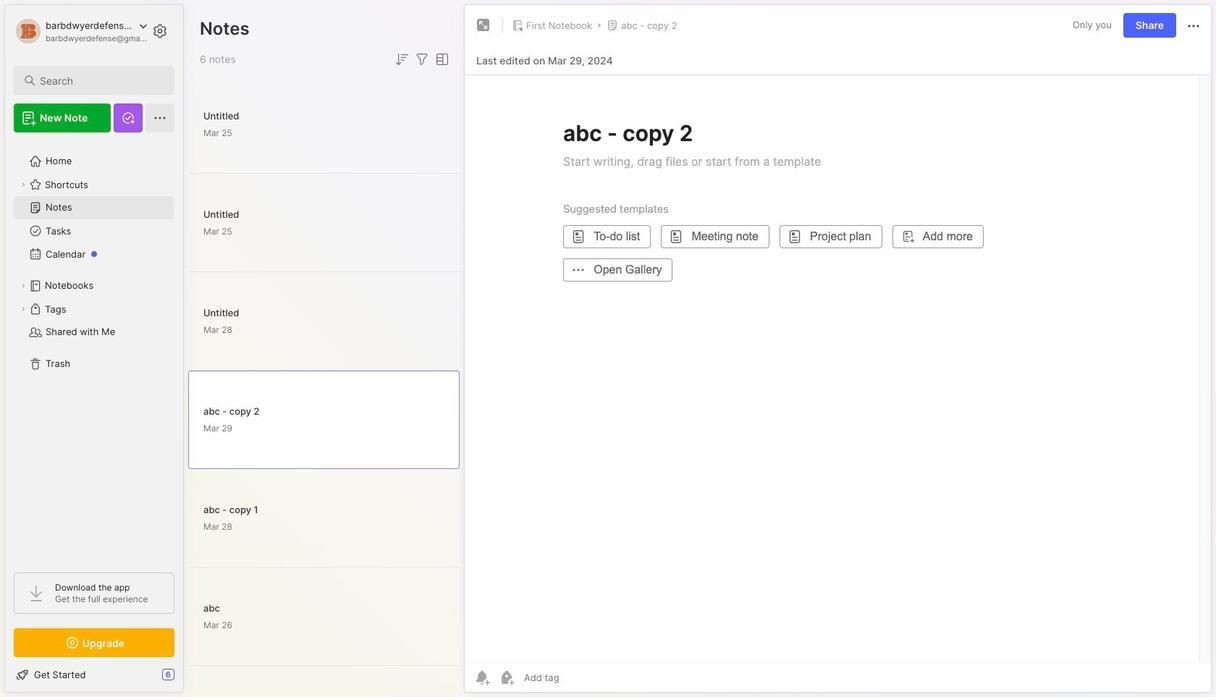 Task type: describe. For each thing, give the bounding box(es) containing it.
Note Editor text field
[[465, 75, 1211, 663]]

tree inside "main" element
[[5, 141, 183, 560]]

add tag image
[[498, 669, 516, 686]]

none search field inside "main" element
[[40, 72, 161, 89]]

Add filters field
[[413, 51, 431, 68]]

Sort options field
[[393, 51, 411, 68]]

note window element
[[464, 4, 1212, 697]]

settings image
[[151, 22, 169, 40]]

Help and Learning task checklist field
[[5, 663, 183, 686]]

expand note image
[[475, 17, 492, 34]]

Account field
[[14, 17, 148, 46]]

More actions field
[[1185, 16, 1203, 35]]

expand tags image
[[19, 305, 28, 314]]



Task type: vqa. For each thing, say whether or not it's contained in the screenshot.
Search Box inside Main element
yes



Task type: locate. For each thing, give the bounding box(es) containing it.
Search text field
[[40, 74, 161, 88]]

View options field
[[431, 51, 451, 68]]

add filters image
[[413, 51, 431, 68]]

more actions image
[[1185, 17, 1203, 35]]

Add tag field
[[523, 671, 632, 684]]

tree
[[5, 141, 183, 560]]

click to collapse image
[[183, 671, 194, 688]]

expand notebooks image
[[19, 282, 28, 290]]

main element
[[0, 0, 188, 697]]

None search field
[[40, 72, 161, 89]]

add a reminder image
[[474, 669, 491, 686]]



